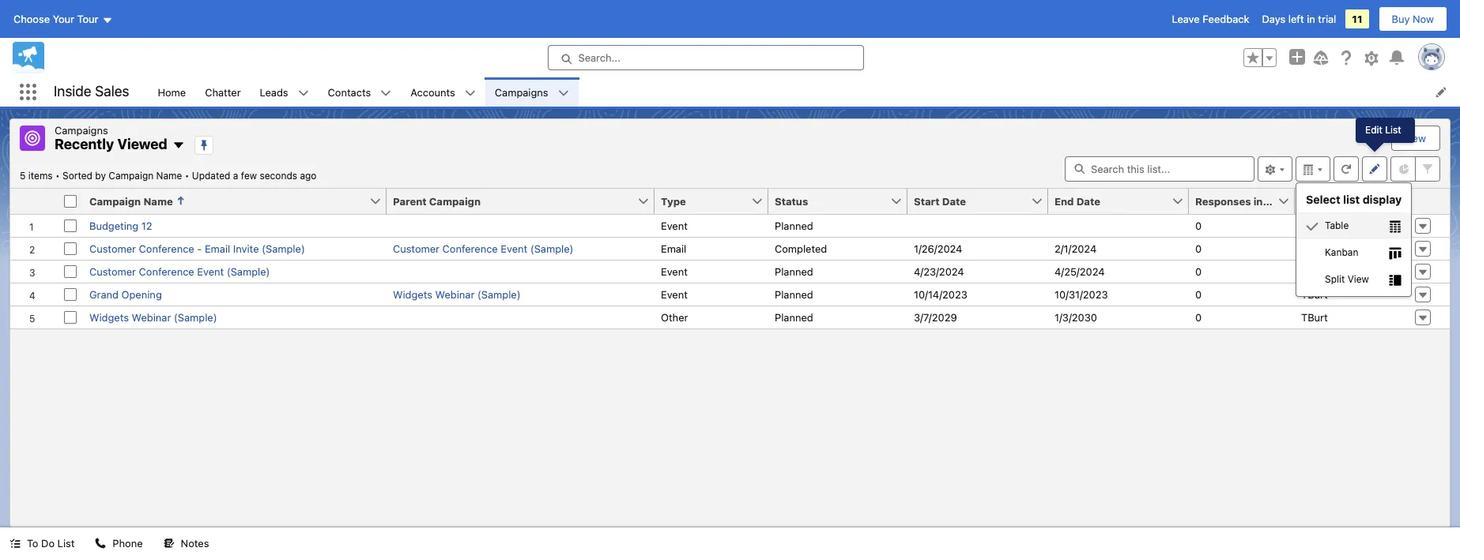 Task type: locate. For each thing, give the bounding box(es) containing it.
tburt
[[1301, 219, 1328, 232], [1301, 242, 1328, 255], [1301, 265, 1328, 278], [1301, 288, 1328, 301], [1301, 311, 1328, 324]]

date
[[942, 195, 966, 208], [1077, 195, 1100, 208]]

parent campaign
[[393, 195, 481, 208]]

date right end
[[1077, 195, 1100, 208]]

leave feedback link
[[1172, 13, 1249, 25]]

recently viewed grid
[[10, 189, 1450, 329]]

0 vertical spatial in
[[1307, 13, 1315, 25]]

1 date from the left
[[942, 195, 966, 208]]

1 horizontal spatial customer conference event (sample)
[[393, 242, 574, 255]]

text default image inside the kanban link
[[1389, 247, 1402, 260]]

split
[[1325, 274, 1345, 285]]

0 horizontal spatial customer conference event (sample)
[[89, 265, 270, 278]]

by
[[95, 170, 106, 181]]

owner alias button
[[1295, 189, 1391, 214]]

0 for 10/31/2023
[[1195, 288, 1202, 301]]

few
[[241, 170, 257, 181]]

text default image
[[465, 88, 476, 99], [558, 88, 569, 99], [1389, 220, 1402, 233], [1389, 274, 1402, 287], [9, 539, 21, 550], [95, 539, 106, 550], [163, 539, 174, 550]]

end
[[1055, 195, 1074, 208]]

0 horizontal spatial •
[[55, 170, 60, 181]]

0 horizontal spatial customer conference event (sample) link
[[89, 265, 270, 278]]

4/23/2024
[[914, 265, 964, 278]]

grand opening link
[[89, 288, 162, 301]]

customer conference event (sample) link down customer conference - email invite (sample)
[[89, 265, 270, 278]]

cell
[[58, 189, 83, 215], [387, 260, 655, 283], [387, 306, 655, 328]]

recently viewed
[[55, 136, 167, 153]]

1 horizontal spatial list
[[1385, 124, 1401, 136]]

(sample)
[[262, 242, 305, 255], [530, 242, 574, 255], [227, 265, 270, 278], [477, 288, 521, 301], [174, 311, 217, 324]]

2 0 from the top
[[1195, 242, 1202, 255]]

0 horizontal spatial date
[[942, 195, 966, 208]]

1 horizontal spatial widgets webinar (sample) link
[[393, 288, 521, 301]]

customer up grand
[[89, 265, 136, 278]]

webinar for the top "widgets webinar (sample)" link
[[435, 288, 475, 301]]

0 horizontal spatial in
[[1254, 195, 1263, 208]]

1 horizontal spatial webinar
[[435, 288, 475, 301]]

5
[[20, 170, 26, 181]]

customer conference event (sample) link
[[393, 242, 574, 255], [89, 265, 270, 278]]

buy
[[1392, 13, 1410, 25]]

start date element
[[908, 189, 1058, 215]]

campaign
[[109, 170, 154, 181], [89, 195, 141, 208], [429, 195, 481, 208], [1265, 195, 1317, 208]]

status
[[775, 195, 808, 208]]

your
[[53, 13, 74, 25]]

type element
[[655, 189, 778, 215]]

select list display
[[1306, 193, 1402, 206]]

inside sales
[[54, 83, 129, 100]]

1 horizontal spatial email
[[661, 242, 686, 255]]

0 vertical spatial list
[[1385, 124, 1401, 136]]

customer conference - email invite (sample)
[[89, 242, 305, 255]]

4 tburt from the top
[[1301, 288, 1328, 301]]

tburt for 10/31/2023
[[1301, 288, 1328, 301]]

items
[[28, 170, 53, 181]]

home link
[[148, 77, 195, 107]]

leave
[[1172, 13, 1200, 25]]

0 vertical spatial widgets
[[393, 288, 432, 301]]

chatter
[[205, 86, 241, 98]]

0 for 1/3/2030
[[1195, 311, 1202, 324]]

inside
[[54, 83, 91, 100]]

customer down budgeting
[[89, 242, 136, 255]]

email down type
[[661, 242, 686, 255]]

parent campaign element
[[387, 189, 664, 215]]

updated
[[192, 170, 230, 181]]

end date button
[[1048, 189, 1172, 214]]

0 horizontal spatial list
[[57, 538, 75, 550]]

responses in campaign element
[[1189, 189, 1317, 215]]

0 horizontal spatial webinar
[[132, 311, 171, 324]]

leads list item
[[250, 77, 318, 107]]

group
[[1244, 48, 1277, 67]]

1 vertical spatial widgets
[[89, 311, 129, 324]]

start date
[[914, 195, 966, 208]]

conference down 12
[[139, 242, 194, 255]]

0 vertical spatial widgets webinar (sample)
[[393, 288, 521, 301]]

tburt for 4/25/2024
[[1301, 265, 1328, 278]]

customer conference event (sample)
[[393, 242, 574, 255], [89, 265, 270, 278]]

action element
[[1409, 189, 1450, 215]]

• left updated
[[185, 170, 189, 181]]

4 planned from the top
[[775, 311, 813, 324]]

webinar
[[435, 288, 475, 301], [132, 311, 171, 324]]

1 horizontal spatial campaigns
[[495, 86, 548, 98]]

3/7/2029
[[914, 311, 957, 324]]

1 vertical spatial widgets webinar (sample)
[[89, 311, 217, 324]]

select list display menu
[[1296, 187, 1411, 293]]

text default image up 'split view' 'link'
[[1389, 247, 1402, 260]]

responses in campaign
[[1195, 195, 1317, 208]]

0 vertical spatial webinar
[[435, 288, 475, 301]]

email
[[205, 242, 230, 255], [661, 242, 686, 255]]

list right 'do'
[[57, 538, 75, 550]]

1 horizontal spatial •
[[185, 170, 189, 181]]

1 vertical spatial campaigns
[[55, 124, 108, 137]]

campaigns down the inside
[[55, 124, 108, 137]]

new
[[1405, 132, 1426, 145]]

4/25/2024
[[1055, 265, 1105, 278]]

list inside button
[[57, 538, 75, 550]]

responses
[[1195, 195, 1251, 208]]

customer conference event (sample) link down 'parent campaign' button
[[393, 242, 574, 255]]

customer conference event (sample) for the rightmost customer conference event (sample) link
[[393, 242, 574, 255]]

• right items
[[55, 170, 60, 181]]

days left in trial
[[1262, 13, 1336, 25]]

3 tburt from the top
[[1301, 265, 1328, 278]]

now
[[1413, 13, 1434, 25]]

text default image
[[298, 88, 309, 99], [380, 88, 392, 99], [172, 139, 185, 152], [1306, 220, 1319, 233], [1389, 247, 1402, 260]]

list
[[1385, 124, 1401, 136], [57, 538, 75, 550]]

conference down parent campaign
[[442, 242, 498, 255]]

in right responses
[[1254, 195, 1263, 208]]

conference up opening
[[139, 265, 194, 278]]

1 vertical spatial cell
[[387, 260, 655, 283]]

0 vertical spatial customer conference event (sample)
[[393, 242, 574, 255]]

do
[[41, 538, 55, 550]]

0 vertical spatial name
[[156, 170, 182, 181]]

end date
[[1055, 195, 1100, 208]]

text default image right leads
[[298, 88, 309, 99]]

1 vertical spatial webinar
[[132, 311, 171, 324]]

5 tburt from the top
[[1301, 311, 1328, 324]]

customer for email
[[89, 242, 136, 255]]

campaigns right accounts list item
[[495, 86, 548, 98]]

0 vertical spatial customer conference event (sample) link
[[393, 242, 574, 255]]

None search field
[[1065, 156, 1255, 181]]

date for end date
[[1077, 195, 1100, 208]]

widgets webinar (sample) link
[[393, 288, 521, 301], [89, 311, 217, 324]]

text default image inside accounts list item
[[465, 88, 476, 99]]

1 vertical spatial in
[[1254, 195, 1263, 208]]

date inside button
[[1077, 195, 1100, 208]]

5 items • sorted by campaign name • updated a few seconds ago
[[20, 170, 317, 181]]

cell for widgets webinar (sample)
[[387, 306, 655, 328]]

2 tburt from the top
[[1301, 242, 1328, 255]]

4 0 from the top
[[1195, 288, 1202, 301]]

to
[[27, 538, 38, 550]]

email right the -
[[205, 242, 230, 255]]

choose
[[13, 13, 50, 25]]

1 vertical spatial widgets webinar (sample) link
[[89, 311, 217, 324]]

event
[[661, 219, 688, 232], [501, 242, 527, 255], [197, 265, 224, 278], [661, 265, 688, 278], [661, 288, 688, 301]]

view
[[1348, 274, 1369, 285]]

planned
[[775, 219, 813, 232], [775, 265, 813, 278], [775, 288, 813, 301], [775, 311, 813, 324]]

parent
[[393, 195, 427, 208]]

owner alias element
[[1295, 189, 1418, 215]]

0 vertical spatial cell
[[58, 189, 83, 215]]

select
[[1306, 193, 1340, 206]]

name inside "button"
[[143, 195, 173, 208]]

1 vertical spatial list
[[57, 538, 75, 550]]

1 vertical spatial name
[[143, 195, 173, 208]]

webinar for bottommost "widgets webinar (sample)" link
[[132, 311, 171, 324]]

2 • from the left
[[185, 170, 189, 181]]

text default image right the contacts
[[380, 88, 392, 99]]

list
[[148, 77, 1460, 107]]

2 date from the left
[[1077, 195, 1100, 208]]

widgets webinar (sample)
[[393, 288, 521, 301], [89, 311, 217, 324]]

name up 12
[[143, 195, 173, 208]]

text default image inside notes "button"
[[163, 539, 174, 550]]

0 horizontal spatial email
[[205, 242, 230, 255]]

notes
[[181, 538, 209, 550]]

2 vertical spatial cell
[[387, 306, 655, 328]]

accounts
[[411, 86, 455, 98]]

1 horizontal spatial widgets webinar (sample)
[[393, 288, 521, 301]]

text default image left table
[[1306, 220, 1319, 233]]

none search field inside recently viewed|campaigns|list view element
[[1065, 156, 1255, 181]]

1 vertical spatial customer conference event (sample) link
[[89, 265, 270, 278]]

conference for email
[[139, 242, 194, 255]]

11
[[1352, 13, 1363, 25]]

1/3/2030
[[1055, 311, 1097, 324]]

name down viewed on the left top of page
[[156, 170, 182, 181]]

0 horizontal spatial widgets
[[89, 311, 129, 324]]

0 horizontal spatial widgets webinar (sample)
[[89, 311, 217, 324]]

3 0 from the top
[[1195, 265, 1202, 278]]

0 horizontal spatial widgets webinar (sample) link
[[89, 311, 217, 324]]

conference
[[139, 242, 194, 255], [442, 242, 498, 255], [139, 265, 194, 278]]

customer conference event (sample) down customer conference - email invite (sample)
[[89, 265, 270, 278]]

split view
[[1325, 274, 1369, 285]]

in
[[1307, 13, 1315, 25], [1254, 195, 1263, 208]]

1 0 from the top
[[1195, 219, 1202, 232]]

text default image inside table link
[[1389, 220, 1402, 233]]

0 vertical spatial campaigns
[[495, 86, 548, 98]]

campaign inside button
[[1265, 195, 1317, 208]]

1 horizontal spatial widgets
[[393, 288, 432, 301]]

tour
[[77, 13, 98, 25]]

kanban link
[[1296, 240, 1411, 266]]

1 horizontal spatial date
[[1077, 195, 1100, 208]]

3 planned from the top
[[775, 288, 813, 301]]

end date element
[[1048, 189, 1198, 215]]

customer conference event (sample) down 'parent campaign' button
[[393, 242, 574, 255]]

date inside button
[[942, 195, 966, 208]]

1 vertical spatial customer conference event (sample)
[[89, 265, 270, 278]]

date for start date
[[942, 195, 966, 208]]

1 horizontal spatial customer conference event (sample) link
[[393, 242, 574, 255]]

date right start
[[942, 195, 966, 208]]

in right left
[[1307, 13, 1315, 25]]

5 0 from the top
[[1195, 311, 1202, 324]]

2 planned from the top
[[775, 265, 813, 278]]

list right the edit at the top right of page
[[1385, 124, 1401, 136]]



Task type: vqa. For each thing, say whether or not it's contained in the screenshot.
(0) associated with Notes (0)
no



Task type: describe. For each thing, give the bounding box(es) containing it.
contacts
[[328, 86, 371, 98]]

0 for 2/1/2024
[[1195, 242, 1202, 255]]

type
[[661, 195, 686, 208]]

chatter link
[[195, 77, 250, 107]]

customer for event
[[89, 265, 136, 278]]

phone
[[113, 538, 143, 550]]

0 for 4/25/2024
[[1195, 265, 1202, 278]]

recently viewed|campaigns|list view element
[[9, 119, 1451, 528]]

planned for 4/23/2024
[[775, 265, 813, 278]]

start
[[914, 195, 940, 208]]

accounts list item
[[401, 77, 485, 107]]

campaign name
[[89, 195, 173, 208]]

list
[[1343, 193, 1360, 206]]

viewed
[[117, 136, 167, 153]]

parent campaign button
[[387, 189, 637, 214]]

choose your tour button
[[13, 6, 113, 32]]

1 horizontal spatial in
[[1307, 13, 1315, 25]]

choose your tour
[[13, 13, 98, 25]]

trial
[[1318, 13, 1336, 25]]

contacts list item
[[318, 77, 401, 107]]

campaign name button
[[83, 189, 369, 214]]

split view link
[[1296, 266, 1411, 293]]

text default image inside campaigns list item
[[558, 88, 569, 99]]

in inside button
[[1254, 195, 1263, 208]]

tburt for 2/1/2024
[[1301, 242, 1328, 255]]

a
[[233, 170, 238, 181]]

widgets webinar (sample) for the top "widgets webinar (sample)" link
[[393, 288, 521, 301]]

list inside tooltip
[[1385, 124, 1401, 136]]

accounts link
[[401, 77, 465, 107]]

budgeting 12
[[89, 219, 152, 232]]

widgets for the top "widgets webinar (sample)" link
[[393, 288, 432, 301]]

widgets for bottommost "widgets webinar (sample)" link
[[89, 311, 129, 324]]

edit list tooltip
[[1356, 118, 1415, 143]]

text default image inside to do list button
[[9, 539, 21, 550]]

completed
[[775, 242, 827, 255]]

cell for customer conference event (sample)
[[387, 260, 655, 283]]

edit
[[1365, 124, 1383, 136]]

customer conference - email invite (sample) link
[[89, 242, 305, 255]]

display
[[1363, 193, 1402, 206]]

2 email from the left
[[661, 242, 686, 255]]

left
[[1288, 13, 1304, 25]]

sales
[[95, 83, 129, 100]]

start date button
[[908, 189, 1031, 214]]

campaign name element
[[83, 189, 396, 215]]

text default image inside contacts list item
[[380, 88, 392, 99]]

type button
[[655, 189, 751, 214]]

recently viewed status
[[20, 170, 192, 181]]

1 planned from the top
[[775, 219, 813, 232]]

Search Recently Viewed list view. search field
[[1065, 156, 1255, 181]]

planned for 10/14/2023
[[775, 288, 813, 301]]

alias
[[1337, 195, 1362, 208]]

10/14/2023
[[914, 288, 967, 301]]

owner
[[1301, 195, 1335, 208]]

budgeting
[[89, 219, 139, 232]]

recently
[[55, 136, 114, 153]]

tburt for 1/3/2030
[[1301, 311, 1328, 324]]

kanban
[[1325, 247, 1358, 259]]

customer down parent
[[393, 242, 440, 255]]

item number element
[[10, 189, 58, 215]]

to do list
[[27, 538, 75, 550]]

table
[[1325, 220, 1349, 232]]

item number image
[[10, 189, 58, 214]]

campaigns list item
[[485, 77, 578, 107]]

10/31/2023
[[1055, 288, 1108, 301]]

0 horizontal spatial campaigns
[[55, 124, 108, 137]]

text default image up 5 items • sorted by campaign name • updated a few seconds ago
[[172, 139, 185, 152]]

text default image inside phone button
[[95, 539, 106, 550]]

new button
[[1392, 126, 1439, 150]]

ago
[[300, 170, 317, 181]]

2/1/2024
[[1055, 242, 1097, 255]]

budgeting 12 link
[[89, 219, 152, 232]]

invite
[[233, 242, 259, 255]]

1/26/2024
[[914, 242, 962, 255]]

1 • from the left
[[55, 170, 60, 181]]

list containing home
[[148, 77, 1460, 107]]

campaigns inside list item
[[495, 86, 548, 98]]

buy now button
[[1378, 6, 1447, 32]]

phone button
[[86, 528, 152, 560]]

campaign inside "button"
[[89, 195, 141, 208]]

text default image inside table link
[[1306, 220, 1319, 233]]

days
[[1262, 13, 1286, 25]]

responses in campaign button
[[1189, 189, 1317, 214]]

search... button
[[547, 45, 864, 70]]

notes button
[[154, 528, 219, 560]]

planned for 3/7/2029
[[775, 311, 813, 324]]

seconds
[[260, 170, 297, 181]]

other
[[661, 311, 688, 324]]

leave feedback
[[1172, 13, 1249, 25]]

to do list button
[[0, 528, 84, 560]]

customer conference event (sample) for the leftmost customer conference event (sample) link
[[89, 265, 270, 278]]

home
[[158, 86, 186, 98]]

sorted
[[62, 170, 92, 181]]

0 vertical spatial widgets webinar (sample) link
[[393, 288, 521, 301]]

1 email from the left
[[205, 242, 230, 255]]

action image
[[1409, 189, 1450, 214]]

campaigns link
[[485, 77, 558, 107]]

buy now
[[1392, 13, 1434, 25]]

text default image inside 'split view' 'link'
[[1389, 274, 1402, 287]]

search...
[[578, 51, 621, 64]]

owner alias
[[1301, 195, 1362, 208]]

contacts link
[[318, 77, 380, 107]]

leads link
[[250, 77, 298, 107]]

leads
[[260, 86, 288, 98]]

opening
[[121, 288, 162, 301]]

feedback
[[1203, 13, 1249, 25]]

conference for event
[[139, 265, 194, 278]]

edit list
[[1365, 124, 1401, 136]]

text default image inside the leads list item
[[298, 88, 309, 99]]

-
[[197, 242, 202, 255]]

table link
[[1296, 213, 1411, 240]]

1 tburt from the top
[[1301, 219, 1328, 232]]

grand opening
[[89, 288, 162, 301]]

widgets webinar (sample) for bottommost "widgets webinar (sample)" link
[[89, 311, 217, 324]]

grand
[[89, 288, 119, 301]]

campaign inside button
[[429, 195, 481, 208]]

12
[[141, 219, 152, 232]]

status button
[[768, 189, 890, 214]]

status element
[[768, 189, 917, 215]]



